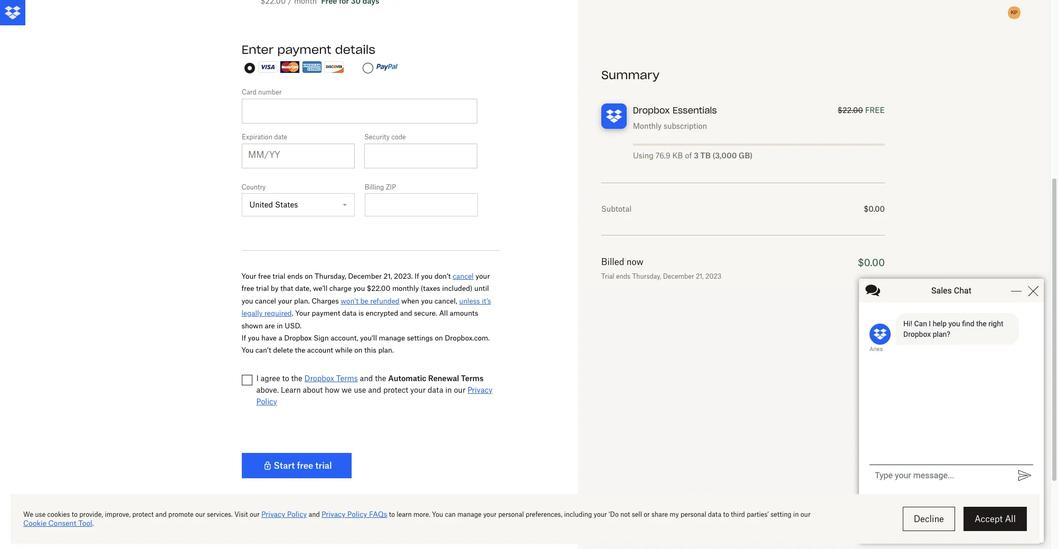 Task type: vqa. For each thing, say whether or not it's contained in the screenshot.
list item
no



Task type: locate. For each thing, give the bounding box(es) containing it.
and
[[400, 309, 412, 318], [360, 374, 373, 383], [368, 385, 381, 394]]

plan. down manage
[[378, 346, 394, 355]]

in inside i agree to the dropbox terms and the automatic renewal terms above. learn about how we use and protect your data in our
[[445, 385, 452, 394]]

i agree to the dropbox terms and the automatic renewal terms above. learn about how we use and protect your data in our
[[256, 374, 484, 394]]

monthly
[[392, 284, 419, 293]]

in right are
[[277, 321, 283, 330]]

trial
[[273, 272, 286, 280], [256, 284, 269, 293], [315, 460, 332, 471]]

1 horizontal spatial your
[[295, 309, 310, 318]]

learn
[[281, 385, 301, 394]]

you
[[421, 272, 433, 280], [354, 284, 365, 293], [242, 297, 253, 305], [421, 297, 433, 305], [248, 334, 260, 342]]

we'll
[[313, 284, 328, 293]]

trial for your free trial by that date, we'll charge you $22.00 monthly (taxes included) until you cancel your plan. charges
[[256, 284, 269, 293]]

free
[[258, 272, 271, 280], [242, 284, 254, 293], [297, 460, 313, 471]]

0 horizontal spatial ends
[[287, 272, 303, 280]]

1 horizontal spatial data
[[428, 385, 443, 394]]

1 vertical spatial $22.00
[[367, 284, 391, 293]]

0 horizontal spatial terms
[[336, 374, 358, 383]]

your up until
[[476, 272, 490, 280]]

0 horizontal spatial in
[[277, 321, 283, 330]]

your down automatic
[[410, 385, 426, 394]]

2 horizontal spatial on
[[435, 334, 443, 342]]

trial inside start free trial button
[[315, 460, 332, 471]]

1 horizontal spatial plan.
[[378, 346, 394, 355]]

plan. down "date,"
[[294, 297, 310, 305]]

on right settings
[[435, 334, 443, 342]]

cancel inside your free trial by that date, we'll charge you $22.00 monthly (taxes included) until you cancel your plan. charges
[[255, 297, 276, 305]]

monthly
[[633, 121, 662, 130]]

you down your free trial ends on thursday, december 21, 2023. if you don't cancel
[[354, 284, 365, 293]]

summary list
[[602, 68, 885, 282]]

terms up 'privacy'
[[461, 374, 484, 383]]

0 vertical spatial your
[[476, 272, 490, 280]]

you up (taxes on the left of page
[[421, 272, 433, 280]]

dropbox inside . your payment data is encrypted and secure. all amounts shown are in usd. if you have a dropbox sign account, you'll manage settings on dropbox.com. you can't delete the account while on this plan.
[[284, 334, 312, 342]]

dropbox up monthly
[[633, 105, 670, 116]]

1 horizontal spatial thursday,
[[633, 273, 662, 280]]

0 horizontal spatial cancel
[[255, 297, 276, 305]]

free up by
[[258, 272, 271, 280]]

and right use
[[368, 385, 381, 394]]

0 horizontal spatial thursday,
[[315, 272, 346, 280]]

data down renewal
[[428, 385, 443, 394]]

you'll
[[360, 334, 377, 342]]

billed
[[602, 257, 625, 267]]

all
[[439, 309, 448, 318]]

in left our
[[445, 385, 452, 394]]

refunded
[[370, 297, 400, 305]]

1 horizontal spatial trial
[[273, 272, 286, 280]]

1 vertical spatial cancel
[[255, 297, 276, 305]]

now
[[627, 257, 644, 267]]

if inside . your payment data is encrypted and secure. all amounts shown are in usd. if you have a dropbox sign account, you'll manage settings on dropbox.com. you can't delete the account while on this plan.
[[242, 334, 246, 342]]

start free trial
[[274, 460, 332, 471]]

2023.
[[394, 272, 413, 280]]

1 vertical spatial in
[[445, 385, 452, 394]]

it's
[[482, 297, 491, 305]]

trial up by
[[273, 272, 286, 280]]

if
[[415, 272, 419, 280], [242, 334, 246, 342]]

21,
[[384, 272, 392, 280], [696, 273, 704, 280]]

0 vertical spatial cancel
[[453, 272, 474, 280]]

ends inside billed now trial ends thursday, december 21, 2023
[[616, 273, 631, 280]]

ends for free
[[287, 272, 303, 280]]

0 horizontal spatial trial
[[256, 284, 269, 293]]

payment inside . your payment data is encrypted and secure. all amounts shown are in usd. if you have a dropbox sign account, you'll manage settings on dropbox.com. you can't delete the account while on this plan.
[[312, 309, 340, 318]]

trial left by
[[256, 284, 269, 293]]

0 vertical spatial if
[[415, 272, 419, 280]]

$22.00 up refunded
[[367, 284, 391, 293]]

the right delete
[[295, 346, 305, 355]]

$22.00
[[838, 106, 863, 115], [367, 284, 391, 293]]

2 horizontal spatial your
[[476, 272, 490, 280]]

of
[[685, 151, 692, 160]]

1 vertical spatial your
[[278, 297, 292, 305]]

2 terms from the left
[[461, 374, 484, 383]]

to
[[282, 374, 289, 383]]

on up "date,"
[[305, 272, 313, 280]]

1 horizontal spatial free
[[258, 272, 271, 280]]

dropbox down usd.
[[284, 334, 312, 342]]

$22.00 left free
[[838, 106, 863, 115]]

2 vertical spatial trial
[[315, 460, 332, 471]]

0 horizontal spatial free
[[242, 284, 254, 293]]

trial
[[602, 273, 615, 280]]

1 vertical spatial on
[[435, 334, 443, 342]]

. your payment data is encrypted and secure. all amounts shown are in usd. if you have a dropbox sign account, you'll manage settings on dropbox.com. you can't delete the account while on this plan.
[[242, 309, 490, 355]]

0 vertical spatial in
[[277, 321, 283, 330]]

1 vertical spatial payment
[[312, 309, 340, 318]]

terms up 'we'
[[336, 374, 358, 383]]

i
[[256, 374, 259, 383]]

trial right start
[[315, 460, 332, 471]]

free inside start free trial button
[[297, 460, 313, 471]]

2 vertical spatial your
[[410, 385, 426, 394]]

by
[[271, 284, 279, 293]]

you
[[242, 346, 254, 355]]

2 horizontal spatial free
[[297, 460, 313, 471]]

2 horizontal spatial trial
[[315, 460, 332, 471]]

None radio
[[244, 63, 255, 73]]

on left this
[[355, 346, 363, 355]]

2 vertical spatial on
[[355, 346, 363, 355]]

0 vertical spatial data
[[342, 309, 357, 318]]

payment up amex "image"
[[277, 42, 331, 57]]

dropbox up about
[[305, 374, 334, 383]]

dropbox essentials
[[633, 105, 717, 116]]

billing zip
[[365, 183, 396, 191]]

december up be
[[348, 272, 382, 280]]

free right start
[[297, 460, 313, 471]]

1 horizontal spatial terms
[[461, 374, 484, 383]]

cancel up the included)
[[453, 272, 474, 280]]

december inside billed now trial ends thursday, december 21, 2023
[[663, 273, 694, 280]]

secure.
[[414, 309, 437, 318]]

free up "legally"
[[242, 284, 254, 293]]

1 vertical spatial free
[[242, 284, 254, 293]]

your up "legally"
[[242, 272, 256, 280]]

0 horizontal spatial your
[[242, 272, 256, 280]]

dropbox inside summary list
[[633, 105, 670, 116]]

paypal image
[[376, 63, 397, 72]]

and up use
[[360, 374, 373, 383]]

your free trial by that date, we'll charge you $22.00 monthly (taxes included) until you cancel your plan. charges
[[242, 272, 490, 305]]

kp
[[1011, 9, 1018, 16]]

0 vertical spatial plan.
[[294, 297, 310, 305]]

1 vertical spatial if
[[242, 334, 246, 342]]

ends up "date,"
[[287, 272, 303, 280]]

21, left '2023.'
[[384, 272, 392, 280]]

1 vertical spatial trial
[[256, 284, 269, 293]]

trial for your free trial ends on thursday, december 21, 2023. if you don't cancel
[[273, 272, 286, 280]]

0 vertical spatial on
[[305, 272, 313, 280]]

cancel link
[[453, 272, 474, 280]]

cancel
[[453, 272, 474, 280], [255, 297, 276, 305]]

1 horizontal spatial december
[[663, 273, 694, 280]]

ends for now
[[616, 273, 631, 280]]

1 horizontal spatial ends
[[616, 273, 631, 280]]

1 vertical spatial your
[[295, 309, 310, 318]]

using
[[633, 151, 654, 160]]

thursday, up charge
[[315, 272, 346, 280]]

enter
[[242, 42, 274, 57]]

2 vertical spatial free
[[297, 460, 313, 471]]

discover image
[[325, 62, 344, 73]]

settings
[[407, 334, 433, 342]]

your right .
[[295, 309, 310, 318]]

2 vertical spatial and
[[368, 385, 381, 394]]

be
[[360, 297, 368, 305]]

(taxes
[[421, 284, 440, 293]]

if up you
[[242, 334, 246, 342]]

option group
[[240, 61, 502, 87]]

1 horizontal spatial $22.00
[[838, 106, 863, 115]]

data left is
[[342, 309, 357, 318]]

cancel,
[[435, 297, 457, 305]]

using 76.9 kb of 3 tb (3,000 gb)
[[633, 151, 753, 160]]

dropbox terms link
[[305, 374, 358, 383]]

1 horizontal spatial 21,
[[696, 273, 704, 280]]

0 vertical spatial dropbox
[[633, 105, 670, 116]]

terms
[[336, 374, 358, 383], [461, 374, 484, 383]]

0 vertical spatial free
[[258, 272, 271, 280]]

free for start free trial
[[297, 460, 313, 471]]

1 vertical spatial and
[[360, 374, 373, 383]]

mastercard image
[[280, 62, 299, 73]]

3
[[694, 151, 699, 160]]

plan.
[[294, 297, 310, 305], [378, 346, 394, 355]]

0 horizontal spatial $22.00
[[367, 284, 391, 293]]

privacy policy link
[[256, 385, 493, 406]]

None radio
[[363, 63, 373, 73]]

data inside i agree to the dropbox terms and the automatic renewal terms above. learn about how we use and protect your data in our
[[428, 385, 443, 394]]

21, inside billed now trial ends thursday, december 21, 2023
[[696, 273, 704, 280]]

december left 2023
[[663, 273, 694, 280]]

and down when
[[400, 309, 412, 318]]

1 vertical spatial plan.
[[378, 346, 394, 355]]

thursday, down now
[[633, 273, 662, 280]]

free inside your free trial by that date, we'll charge you $22.00 monthly (taxes included) until you cancel your plan. charges
[[242, 284, 254, 293]]

country
[[242, 183, 266, 191]]

encrypted
[[366, 309, 398, 318]]

you down shown
[[248, 334, 260, 342]]

subscription
[[664, 121, 707, 130]]

ends right trial
[[616, 273, 631, 280]]

payment
[[277, 42, 331, 57], [312, 309, 340, 318]]

if right '2023.'
[[415, 272, 419, 280]]

december
[[348, 272, 382, 280], [663, 273, 694, 280]]

dropbox
[[633, 105, 670, 116], [284, 334, 312, 342], [305, 374, 334, 383]]

while
[[335, 346, 353, 355]]

free for your free trial by that date, we'll charge you $22.00 monthly (taxes included) until you cancel your plan. charges
[[242, 284, 254, 293]]

dropbox.com.
[[445, 334, 490, 342]]

1 vertical spatial data
[[428, 385, 443, 394]]

0 horizontal spatial data
[[342, 309, 357, 318]]

data inside . your payment data is encrypted and secure. all amounts shown are in usd. if you have a dropbox sign account, you'll manage settings on dropbox.com. you can't delete the account while on this plan.
[[342, 309, 357, 318]]

billed now trial ends thursday, december 21, 2023
[[602, 257, 722, 280]]

renewal
[[428, 374, 459, 383]]

0 vertical spatial and
[[400, 309, 412, 318]]

your down the that
[[278, 297, 292, 305]]

account,
[[331, 334, 358, 342]]

cancel down by
[[255, 297, 276, 305]]

1 vertical spatial dropbox
[[284, 334, 312, 342]]

and inside . your payment data is encrypted and secure. all amounts shown are in usd. if you have a dropbox sign account, you'll manage settings on dropbox.com. you can't delete the account while on this plan.
[[400, 309, 412, 318]]

delete
[[273, 346, 293, 355]]

21, left 2023
[[696, 273, 704, 280]]

0 horizontal spatial plan.
[[294, 297, 310, 305]]

payment down charges
[[312, 309, 340, 318]]

$22.00 free
[[838, 106, 885, 115]]

1 horizontal spatial your
[[410, 385, 426, 394]]

$22.00 inside summary list
[[838, 106, 863, 115]]

progress bar
[[633, 144, 885, 146]]

1 horizontal spatial in
[[445, 385, 452, 394]]

your inside . your payment data is encrypted and secure. all amounts shown are in usd. if you have a dropbox sign account, you'll manage settings on dropbox.com. you can't delete the account while on this plan.
[[295, 309, 310, 318]]

policy
[[256, 397, 277, 406]]

2 vertical spatial dropbox
[[305, 374, 334, 383]]

your
[[242, 272, 256, 280], [295, 309, 310, 318]]

0 horizontal spatial if
[[242, 334, 246, 342]]

1 horizontal spatial cancel
[[453, 272, 474, 280]]

$0.00
[[864, 204, 885, 213], [858, 257, 885, 268]]

charge
[[330, 284, 352, 293]]

0 vertical spatial trial
[[273, 272, 286, 280]]

trial inside your free trial by that date, we'll charge you $22.00 monthly (taxes included) until you cancel your plan. charges
[[256, 284, 269, 293]]

your
[[476, 272, 490, 280], [278, 297, 292, 305], [410, 385, 426, 394]]

the
[[295, 346, 305, 355], [291, 374, 303, 383], [375, 374, 386, 383]]

0 vertical spatial $22.00
[[838, 106, 863, 115]]

0 vertical spatial your
[[242, 272, 256, 280]]



Task type: describe. For each thing, give the bounding box(es) containing it.
unless it's legally required link
[[242, 297, 491, 318]]

0 horizontal spatial on
[[305, 272, 313, 280]]

dropbox inside i agree to the dropbox terms and the automatic renewal terms above. learn about how we use and protect your data in our
[[305, 374, 334, 383]]

thursday, inside billed now trial ends thursday, december 21, 2023
[[633, 273, 662, 280]]

1 vertical spatial $0.00
[[858, 257, 885, 268]]

automatic
[[388, 374, 427, 383]]

amex image
[[302, 62, 321, 73]]

in inside . your payment data is encrypted and secure. all amounts shown are in usd. if you have a dropbox sign account, you'll manage settings on dropbox.com. you can't delete the account while on this plan.
[[277, 321, 283, 330]]

details
[[335, 42, 376, 57]]

usd.
[[285, 321, 302, 330]]

manage
[[379, 334, 405, 342]]

shown
[[242, 321, 263, 330]]

don't
[[435, 272, 451, 280]]

account
[[307, 346, 333, 355]]

and for terms
[[360, 374, 373, 383]]

about
[[303, 385, 323, 394]]

won't be refunded link
[[341, 297, 400, 305]]

zip
[[386, 183, 396, 191]]

this
[[364, 346, 377, 355]]

your free trial ends on thursday, december 21, 2023. if you don't cancel
[[242, 272, 474, 280]]

you up "legally"
[[242, 297, 253, 305]]

unless
[[459, 297, 480, 305]]

start
[[274, 460, 295, 471]]

1 horizontal spatial on
[[355, 346, 363, 355]]

76.9
[[656, 151, 671, 160]]

1 horizontal spatial if
[[415, 272, 419, 280]]

1 terms from the left
[[336, 374, 358, 383]]

date,
[[295, 284, 311, 293]]

essentials
[[673, 105, 717, 116]]

0 horizontal spatial december
[[348, 272, 382, 280]]

.
[[292, 309, 293, 318]]

kp button
[[1006, 4, 1023, 21]]

privacy
[[468, 385, 493, 394]]

won't be refunded when you cancel,
[[341, 297, 459, 305]]

when
[[402, 297, 419, 305]]

our
[[454, 385, 466, 394]]

plan. inside . your payment data is encrypted and secure. all amounts shown are in usd. if you have a dropbox sign account, you'll manage settings on dropbox.com. you can't delete the account while on this plan.
[[378, 346, 394, 355]]

tb
[[701, 151, 711, 160]]

a
[[279, 334, 282, 342]]

can't
[[256, 346, 271, 355]]

gb)
[[739, 151, 753, 160]]

progress bar inside summary list
[[633, 144, 885, 146]]

plan. inside your free trial by that date, we'll charge you $22.00 monthly (taxes included) until you cancel your plan. charges
[[294, 297, 310, 305]]

have
[[262, 334, 277, 342]]

$22.00 inside your free trial by that date, we'll charge you $22.00 monthly (taxes included) until you cancel your plan. charges
[[367, 284, 391, 293]]

sign
[[314, 334, 329, 342]]

use
[[354, 385, 366, 394]]

amounts
[[450, 309, 478, 318]]

legally
[[242, 309, 263, 318]]

how
[[325, 385, 340, 394]]

visa image
[[258, 62, 277, 73]]

the right to
[[291, 374, 303, 383]]

start free trial button
[[242, 453, 352, 478]]

you inside . your payment data is encrypted and secure. all amounts shown are in usd. if you have a dropbox sign account, you'll manage settings on dropbox.com. you can't delete the account while on this plan.
[[248, 334, 260, 342]]

trial for start free trial
[[315, 460, 332, 471]]

0 vertical spatial payment
[[277, 42, 331, 57]]

your inside i agree to the dropbox terms and the automatic renewal terms above. learn about how we use and protect your data in our
[[410, 385, 426, 394]]

agree
[[261, 374, 280, 383]]

included)
[[442, 284, 473, 293]]

0 horizontal spatial your
[[278, 297, 292, 305]]

and for encrypted
[[400, 309, 412, 318]]

monthly subscription
[[633, 121, 707, 130]]

free for your free trial ends on thursday, december 21, 2023. if you don't cancel
[[258, 272, 271, 280]]

enter payment details
[[242, 42, 376, 57]]

privacy policy
[[256, 385, 493, 406]]

kb
[[673, 151, 683, 160]]

Billing ZIP text field
[[365, 193, 478, 217]]

we
[[342, 385, 352, 394]]

2023
[[706, 273, 722, 280]]

you up secure.
[[421, 297, 433, 305]]

0 vertical spatial $0.00
[[864, 204, 885, 213]]

subtotal
[[602, 204, 632, 213]]

charges
[[312, 297, 339, 305]]

billing
[[365, 183, 384, 191]]

summary
[[602, 68, 660, 82]]

are
[[265, 321, 275, 330]]

the inside . your payment data is encrypted and secure. all amounts shown are in usd. if you have a dropbox sign account, you'll manage settings on dropbox.com. you can't delete the account while on this plan.
[[295, 346, 305, 355]]

unless it's legally required
[[242, 297, 491, 318]]

0 horizontal spatial 21,
[[384, 272, 392, 280]]

the up privacy policy link
[[375, 374, 386, 383]]

above.
[[256, 385, 279, 394]]

(3,000
[[713, 151, 737, 160]]

protect
[[383, 385, 408, 394]]

required
[[265, 309, 292, 318]]

won't
[[341, 297, 359, 305]]

until
[[474, 284, 489, 293]]

free
[[866, 106, 885, 115]]



